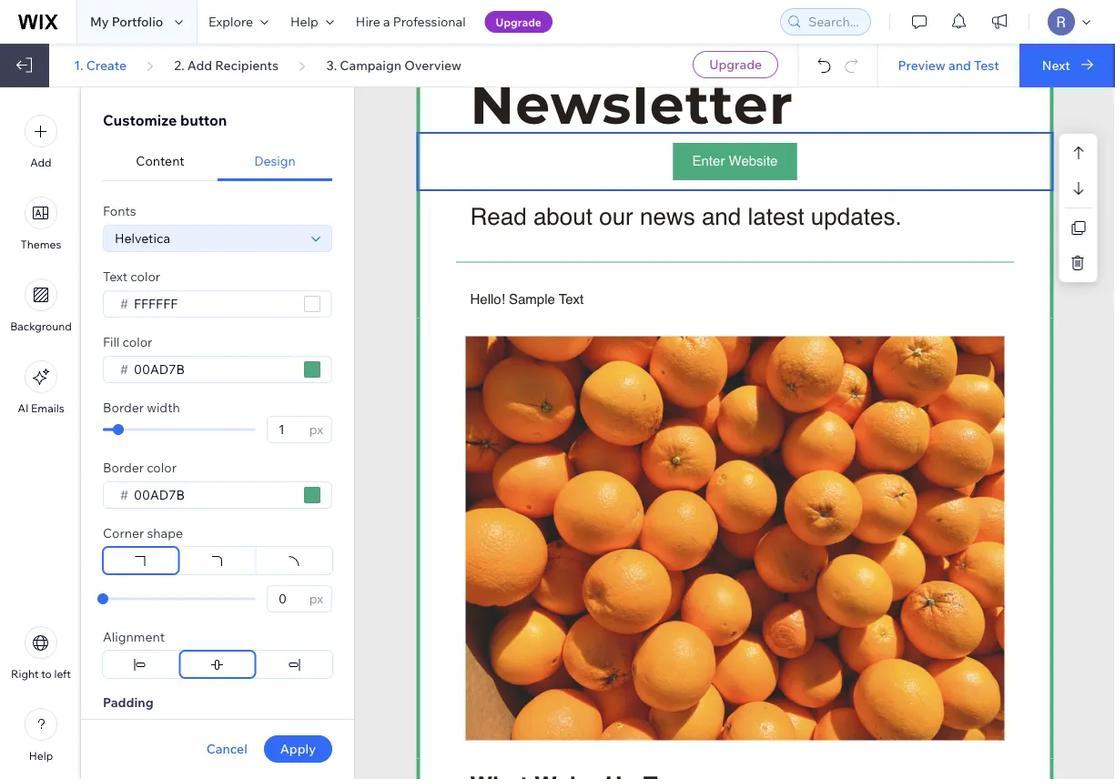 Task type: locate. For each thing, give the bounding box(es) containing it.
color right fill
[[123, 334, 152, 350]]

alignment
[[103, 629, 165, 645]]

customize button
[[103, 111, 227, 129]]

1 border from the top
[[103, 400, 144, 416]]

help left the hire
[[290, 14, 319, 30]]

0 vertical spatial upgrade button
[[485, 11, 553, 33]]

read about our news and latest updates.
[[470, 203, 902, 230]]

1 vertical spatial px
[[309, 591, 323, 607]]

enter
[[693, 153, 725, 169]]

1 vertical spatial help button
[[25, 709, 57, 763]]

themes button
[[21, 197, 61, 251]]

add up themes button
[[30, 156, 52, 169]]

sample
[[509, 291, 555, 307]]

px
[[309, 422, 323, 438], [309, 591, 323, 607]]

None text field
[[273, 417, 304, 443]]

border left width
[[103, 400, 144, 416]]

help
[[290, 14, 319, 30], [29, 750, 53, 763]]

1 horizontal spatial help
[[290, 14, 319, 30]]

text color
[[103, 269, 160, 285]]

2 vertical spatial #
[[120, 487, 128, 503]]

0 vertical spatial help
[[290, 14, 319, 30]]

2 no fill field from the top
[[128, 357, 299, 382]]

no fill field up width
[[128, 357, 299, 382]]

1.
[[74, 57, 83, 73]]

add right 2.
[[187, 57, 212, 73]]

1 no fill field from the top
[[128, 291, 299, 317]]

and
[[949, 57, 972, 73], [702, 203, 742, 230]]

None field
[[109, 226, 306, 251]]

text right sample on the top of page
[[559, 291, 584, 307]]

2 vertical spatial no fill field
[[128, 483, 299, 508]]

0 vertical spatial color
[[130, 269, 160, 285]]

1 vertical spatial #
[[120, 362, 128, 377]]

1 # from the top
[[120, 296, 128, 312]]

create
[[86, 57, 127, 73]]

customize
[[103, 111, 177, 129]]

0 vertical spatial add
[[187, 57, 212, 73]]

no fill field down text color
[[128, 291, 299, 317]]

my portfolio
[[90, 14, 163, 30]]

color
[[130, 269, 160, 285], [123, 334, 152, 350], [147, 460, 177, 476]]

tab list
[[103, 142, 332, 181]]

fill
[[103, 334, 120, 350]]

# down text color
[[120, 296, 128, 312]]

help button up '3.'
[[280, 0, 345, 44]]

No fill field
[[128, 291, 299, 317], [128, 357, 299, 382], [128, 483, 299, 508]]

# for fill
[[120, 362, 128, 377]]

#
[[120, 296, 128, 312], [120, 362, 128, 377], [120, 487, 128, 503]]

1 vertical spatial help
[[29, 750, 53, 763]]

right to left
[[11, 668, 71, 681]]

emails
[[31, 402, 64, 415]]

width
[[147, 400, 180, 416]]

2. add recipients
[[174, 57, 279, 73]]

color for text color
[[130, 269, 160, 285]]

0 horizontal spatial help
[[29, 750, 53, 763]]

1 vertical spatial upgrade
[[710, 56, 762, 72]]

next
[[1043, 57, 1071, 73]]

help button down right to left
[[25, 709, 57, 763]]

1 horizontal spatial add
[[187, 57, 212, 73]]

test
[[974, 57, 1000, 73]]

right to left button
[[11, 627, 71, 681]]

1 vertical spatial no fill field
[[128, 357, 299, 382]]

help button
[[280, 0, 345, 44], [25, 709, 57, 763]]

text up fill
[[103, 269, 128, 285]]

3. campaign overview
[[326, 57, 462, 73]]

2 vertical spatial color
[[147, 460, 177, 476]]

0 vertical spatial #
[[120, 296, 128, 312]]

1 vertical spatial color
[[123, 334, 152, 350]]

website
[[729, 153, 778, 169]]

cancel
[[206, 741, 248, 757]]

text
[[103, 269, 128, 285], [559, 291, 584, 307]]

ai emails
[[18, 402, 64, 415]]

# down fill color
[[120, 362, 128, 377]]

1 horizontal spatial text
[[559, 291, 584, 307]]

color up fill color
[[130, 269, 160, 285]]

to
[[41, 668, 52, 681]]

1 horizontal spatial help button
[[280, 0, 345, 44]]

1 vertical spatial add
[[30, 156, 52, 169]]

no fill field for text color
[[128, 291, 299, 317]]

0 horizontal spatial add
[[30, 156, 52, 169]]

2 # from the top
[[120, 362, 128, 377]]

0 vertical spatial px
[[309, 422, 323, 438]]

and right 'news'
[[702, 203, 742, 230]]

0 vertical spatial text
[[103, 269, 128, 285]]

upgrade button
[[485, 11, 553, 33], [693, 51, 779, 78]]

no fill field up shape
[[128, 483, 299, 508]]

our
[[599, 203, 634, 230]]

0 horizontal spatial upgrade
[[496, 15, 542, 29]]

0 horizontal spatial help button
[[25, 709, 57, 763]]

upgrade
[[496, 15, 542, 29], [710, 56, 762, 72]]

0 vertical spatial no fill field
[[128, 291, 299, 317]]

enter website
[[693, 153, 778, 169]]

3 no fill field from the top
[[128, 483, 299, 508]]

latest
[[748, 203, 805, 230]]

border for border color
[[103, 460, 144, 476]]

add inside 2. add recipients link
[[187, 57, 212, 73]]

help down right to left
[[29, 750, 53, 763]]

border down border width
[[103, 460, 144, 476]]

2 border from the top
[[103, 460, 144, 476]]

1 vertical spatial text
[[559, 291, 584, 307]]

no fill field for border color
[[128, 483, 299, 508]]

0 vertical spatial upgrade
[[496, 15, 542, 29]]

1. create
[[74, 57, 127, 73]]

corner shape
[[103, 525, 183, 541]]

# for border
[[120, 487, 128, 503]]

0 horizontal spatial upgrade button
[[485, 11, 553, 33]]

cancel button
[[206, 741, 248, 758]]

1 px from the top
[[309, 422, 323, 438]]

1 vertical spatial border
[[103, 460, 144, 476]]

padding
[[103, 695, 154, 711]]

3 # from the top
[[120, 487, 128, 503]]

None text field
[[273, 586, 304, 612]]

1 horizontal spatial upgrade
[[710, 56, 762, 72]]

portfolio
[[112, 14, 163, 30]]

border
[[103, 400, 144, 416], [103, 460, 144, 476]]

design
[[254, 153, 296, 169]]

overview
[[405, 57, 462, 73]]

and left test
[[949, 57, 972, 73]]

color down width
[[147, 460, 177, 476]]

1 vertical spatial and
[[702, 203, 742, 230]]

right
[[11, 668, 39, 681]]

add
[[187, 57, 212, 73], [30, 156, 52, 169]]

0 vertical spatial help button
[[280, 0, 345, 44]]

Search... field
[[803, 9, 865, 35]]

updates.
[[811, 203, 902, 230]]

apply button
[[264, 736, 332, 763]]

hire a professional link
[[345, 0, 477, 44]]

1 horizontal spatial and
[[949, 57, 972, 73]]

button
[[180, 111, 227, 129]]

0 vertical spatial border
[[103, 400, 144, 416]]

# down border color
[[120, 487, 128, 503]]

1 horizontal spatial upgrade button
[[693, 51, 779, 78]]



Task type: describe. For each thing, give the bounding box(es) containing it.
hello!
[[470, 291, 505, 307]]

fonts
[[103, 203, 136, 219]]

background
[[10, 320, 72, 333]]

fill color
[[103, 334, 152, 350]]

campaign
[[340, 57, 402, 73]]

recipients
[[215, 57, 279, 73]]

color for fill color
[[123, 334, 152, 350]]

border for border width
[[103, 400, 144, 416]]

3. campaign overview link
[[326, 57, 462, 73]]

explore
[[209, 14, 253, 30]]

apply
[[280, 741, 316, 757]]

2 px from the top
[[309, 591, 323, 607]]

left
[[54, 668, 71, 681]]

themes
[[21, 238, 61, 251]]

3.
[[326, 57, 337, 73]]

tab list containing content
[[103, 142, 332, 181]]

my
[[90, 14, 109, 30]]

preview
[[898, 57, 946, 73]]

background button
[[10, 279, 72, 333]]

hire a professional
[[356, 14, 466, 30]]

border width
[[103, 400, 180, 416]]

next button
[[1020, 44, 1116, 87]]

a
[[383, 14, 390, 30]]

shape
[[147, 525, 183, 541]]

hire
[[356, 14, 381, 30]]

# for text
[[120, 296, 128, 312]]

border color
[[103, 460, 177, 476]]

no fill field for fill color
[[128, 357, 299, 382]]

ai emails button
[[18, 361, 64, 415]]

design button
[[218, 142, 332, 181]]

content
[[136, 153, 185, 169]]

color for border color
[[147, 460, 177, 476]]

read
[[470, 203, 527, 230]]

0 horizontal spatial text
[[103, 269, 128, 285]]

1 vertical spatial upgrade button
[[693, 51, 779, 78]]

2. add recipients link
[[174, 57, 279, 73]]

professional
[[393, 14, 466, 30]]

enter website link
[[674, 144, 796, 178]]

news
[[640, 203, 695, 230]]

add inside add button
[[30, 156, 52, 169]]

0 vertical spatial and
[[949, 57, 972, 73]]

0 horizontal spatial and
[[702, 203, 742, 230]]

ai
[[18, 402, 29, 415]]

hello! sample text
[[470, 291, 584, 307]]

content button
[[103, 142, 218, 181]]

preview and test
[[898, 57, 1000, 73]]

corner
[[103, 525, 144, 541]]

newsletter
[[470, 71, 794, 137]]

1. create link
[[74, 57, 127, 73]]

add button
[[25, 115, 57, 169]]

2.
[[174, 57, 185, 73]]

about
[[534, 203, 593, 230]]



Task type: vqa. For each thing, say whether or not it's contained in the screenshot.
Allow this post to get indexed (may appear in search results)
no



